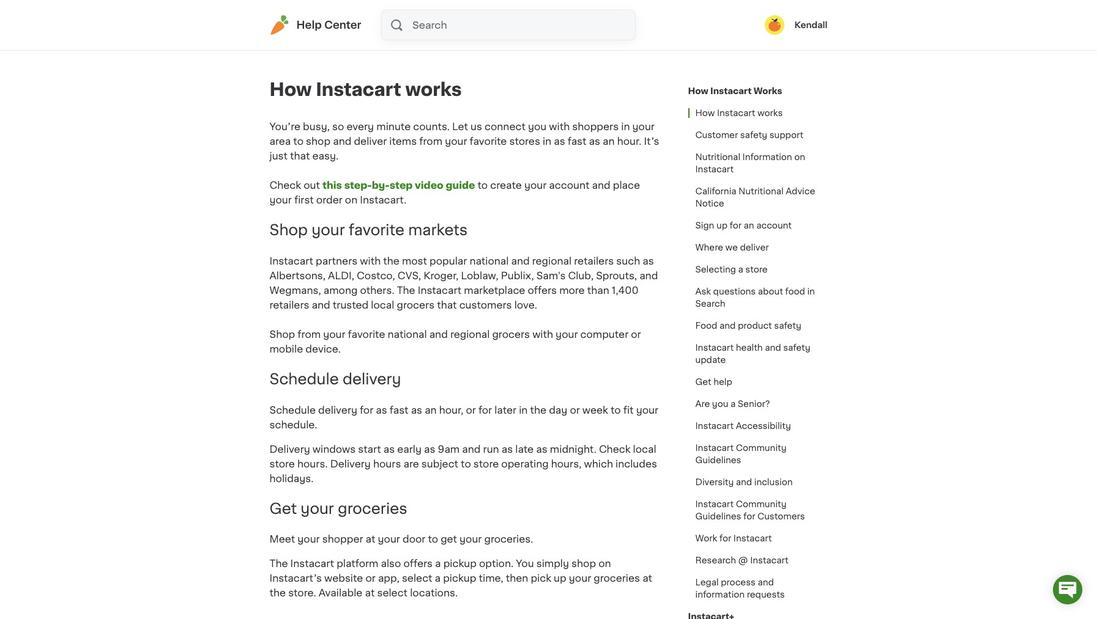 Task type: locate. For each thing, give the bounding box(es) containing it.
hours
[[373, 459, 401, 469]]

1 vertical spatial favorite
[[349, 223, 405, 237]]

from
[[419, 136, 442, 146], [298, 330, 321, 339]]

app,
[[378, 574, 399, 584]]

community inside instacart community guidelines for customers
[[736, 501, 787, 509]]

retailers down wegmans,
[[270, 300, 309, 310]]

regional inside instacart partners with the most popular national and regional retailers such as albertsons, aldi, costco, cvs, kroger, loblaw, publix, sam's club, sprouts, and wegmans, among others. the instacart marketplace offers more than 1,400 retailers and trusted local grocers that customers love.
[[532, 256, 572, 266]]

search
[[695, 300, 725, 308]]

1 horizontal spatial an
[[603, 136, 615, 146]]

instacart up instacart's on the bottom left of the page
[[290, 560, 334, 569]]

diversity and inclusion
[[695, 479, 793, 487]]

1 vertical spatial fast
[[390, 405, 408, 415]]

an down shoppers
[[603, 136, 615, 146]]

so
[[332, 122, 344, 132]]

with left shoppers
[[549, 122, 570, 132]]

0 horizontal spatial that
[[290, 151, 310, 161]]

as right the stores
[[554, 136, 565, 146]]

safety
[[740, 131, 767, 140], [774, 322, 801, 330], [783, 344, 810, 352]]

1 vertical spatial account
[[756, 222, 792, 230]]

1 vertical spatial delivery
[[318, 405, 357, 415]]

community for instacart community guidelines
[[736, 444, 787, 453]]

local down others.
[[371, 300, 394, 310]]

2 vertical spatial with
[[532, 330, 553, 339]]

1 vertical spatial you
[[712, 400, 728, 409]]

1 vertical spatial shop
[[572, 560, 596, 569]]

safety inside instacart health and safety update
[[783, 344, 810, 352]]

update
[[695, 356, 726, 365]]

0 vertical spatial shop
[[270, 223, 308, 237]]

shop inside the shop from your favorite national and regional grocers with your computer or mobile device.
[[270, 330, 295, 339]]

the inside instacart partners with the most popular national and regional retailers such as albertsons, aldi, costco, cvs, kroger, loblaw, publix, sam's club, sprouts, and wegmans, among others. the instacart marketplace offers more than 1,400 retailers and trusted local grocers that customers love.
[[383, 256, 399, 266]]

groceries inside the instacart platform also offers a pickup option. you simply shop on instacart's website or app, select a pickup time, then pick up your groceries at the store. available at select locations.
[[594, 574, 640, 584]]

0 vertical spatial from
[[419, 136, 442, 146]]

the inside the instacart platform also offers a pickup option. you simply shop on instacart's website or app, select a pickup time, then pick up your groceries at the store. available at select locations.
[[270, 560, 288, 569]]

local inside delivery windows start as early as 9am and run as late as midnight. check local store hours. delivery hours are subject to store operating hours, which includes holidays.
[[633, 445, 656, 454]]

guidelines inside instacart community guidelines
[[695, 456, 741, 465]]

how instacart works up the every
[[270, 81, 462, 99]]

1 vertical spatial from
[[298, 330, 321, 339]]

late
[[515, 445, 534, 454]]

the down cvs,
[[397, 286, 415, 295]]

0 horizontal spatial deliver
[[354, 136, 387, 146]]

0 horizontal spatial local
[[371, 300, 394, 310]]

work
[[695, 535, 717, 543]]

to left the "fit"
[[611, 405, 621, 415]]

us
[[471, 122, 482, 132]]

shopper
[[322, 535, 363, 545]]

0 horizontal spatial retailers
[[270, 300, 309, 310]]

local up the includes
[[633, 445, 656, 454]]

guidelines inside instacart community guidelines for customers
[[695, 513, 741, 521]]

from inside you're busy, so every minute counts. let us connect you with shoppers in your area to shop and deliver items from your favorite stores in as fast as an hour. it's just that easy.
[[419, 136, 442, 146]]

0 vertical spatial account
[[549, 181, 589, 190]]

0 vertical spatial pickup
[[443, 560, 477, 569]]

2 horizontal spatial store
[[746, 266, 768, 274]]

your down the let
[[445, 136, 467, 146]]

later
[[495, 405, 517, 415]]

0 vertical spatial retailers
[[574, 256, 614, 266]]

as
[[554, 136, 565, 146], [589, 136, 600, 146], [643, 256, 654, 266], [376, 405, 387, 415], [411, 405, 422, 415], [384, 445, 395, 454], [424, 445, 435, 454], [502, 445, 513, 454], [536, 445, 547, 454]]

shop down first
[[270, 223, 308, 237]]

grocers
[[397, 300, 435, 310], [492, 330, 530, 339]]

we
[[725, 244, 738, 252]]

the left day
[[530, 405, 546, 415]]

food
[[785, 288, 805, 296]]

for inside work for instacart link
[[719, 535, 731, 543]]

offers down sam's
[[528, 286, 557, 295]]

0 horizontal spatial groceries
[[338, 502, 407, 516]]

regional
[[532, 256, 572, 266], [450, 330, 490, 339]]

1 vertical spatial with
[[360, 256, 381, 266]]

sign up for an account link
[[688, 215, 799, 237]]

1 vertical spatial grocers
[[492, 330, 530, 339]]

instacart down diversity
[[695, 501, 734, 509]]

to inside delivery windows start as early as 9am and run as late as midnight. check local store hours. delivery hours are subject to store operating hours, which includes holidays.
[[461, 459, 471, 469]]

from down counts. at the top
[[419, 136, 442, 146]]

community for instacart community guidelines for customers
[[736, 501, 787, 509]]

1 vertical spatial on
[[345, 195, 357, 205]]

shoppers
[[572, 122, 619, 132]]

counts.
[[413, 122, 450, 132]]

2 vertical spatial the
[[270, 589, 286, 599]]

instacart up california
[[695, 165, 734, 174]]

select
[[402, 574, 432, 584], [377, 589, 408, 599]]

for up work for instacart link
[[743, 513, 755, 521]]

fast up "early"
[[390, 405, 408, 415]]

select up "locations."
[[402, 574, 432, 584]]

how instacart works
[[270, 81, 462, 99], [695, 109, 783, 117]]

shop up mobile
[[270, 330, 295, 339]]

let
[[452, 122, 468, 132]]

0 vertical spatial the
[[397, 286, 415, 295]]

your right the "fit"
[[636, 405, 658, 415]]

delivery for schedule delivery
[[343, 372, 401, 387]]

are you a senior?
[[695, 400, 770, 409]]

1 horizontal spatial offers
[[528, 286, 557, 295]]

2 shop from the top
[[270, 330, 295, 339]]

on down "step-"
[[345, 195, 357, 205]]

you right are
[[712, 400, 728, 409]]

up right sign
[[716, 222, 728, 230]]

0 vertical spatial shop
[[306, 136, 330, 146]]

start
[[358, 445, 381, 454]]

the down instacart's on the bottom left of the page
[[270, 589, 286, 599]]

1 horizontal spatial that
[[437, 300, 457, 310]]

schedule for schedule delivery
[[270, 372, 339, 387]]

california nutritional advice notice
[[695, 187, 815, 208]]

0 vertical spatial safety
[[740, 131, 767, 140]]

account inside to create your account and place your first order on instacart.
[[549, 181, 589, 190]]

deliver inside you're busy, so every minute counts. let us connect you with shoppers in your area to shop and deliver items from your favorite stores in as fast as an hour. it's just that easy.
[[354, 136, 387, 146]]

regional up sam's
[[532, 256, 572, 266]]

delivery inside schedule delivery for as fast as an hour, or for later in the day or week to fit your schedule.
[[318, 405, 357, 415]]

store up holidays.
[[270, 459, 295, 469]]

get for get your groceries
[[270, 502, 297, 516]]

1 horizontal spatial check
[[599, 445, 631, 454]]

offers
[[528, 286, 557, 295], [404, 560, 433, 569]]

in inside schedule delivery for as fast as an hour, or for later in the day or week to fit your schedule.
[[519, 405, 528, 415]]

to create your account and place your first order on instacart.
[[270, 181, 640, 205]]

on down support
[[794, 153, 805, 162]]

the inside instacart partners with the most popular national and regional retailers such as albertsons, aldi, costco, cvs, kroger, loblaw, publix, sam's club, sprouts, and wegmans, among others. the instacart marketplace offers more than 1,400 retailers and trusted local grocers that customers love.
[[397, 286, 415, 295]]

instacart up update at bottom
[[695, 344, 734, 352]]

and up 'requests'
[[758, 579, 774, 587]]

safety right product
[[774, 322, 801, 330]]

1 vertical spatial shop
[[270, 330, 295, 339]]

0 horizontal spatial up
[[554, 574, 566, 584]]

1 horizontal spatial shop
[[572, 560, 596, 569]]

or right computer
[[631, 330, 641, 339]]

2 guidelines from the top
[[695, 513, 741, 521]]

nutritional inside nutritional information on instacart
[[695, 153, 740, 162]]

0 horizontal spatial the
[[270, 589, 286, 599]]

how
[[270, 81, 312, 99], [688, 87, 708, 95], [695, 109, 715, 117]]

national inside the shop from your favorite national and regional grocers with your computer or mobile device.
[[388, 330, 427, 339]]

in inside ask questions about food in search
[[807, 288, 815, 296]]

1 vertical spatial check
[[599, 445, 631, 454]]

1 shop from the top
[[270, 223, 308, 237]]

0 horizontal spatial from
[[298, 330, 321, 339]]

your inside schedule delivery for as fast as an hour, or for later in the day or week to fit your schedule.
[[636, 405, 658, 415]]

food and product safety link
[[688, 315, 809, 337]]

ask questions about food in search
[[695, 288, 815, 308]]

research
[[695, 557, 736, 565]]

favorite down us
[[470, 136, 507, 146]]

account down 'california nutritional advice notice' 'link'
[[756, 222, 792, 230]]

0 vertical spatial delivery
[[343, 372, 401, 387]]

in right food on the right of the page
[[807, 288, 815, 296]]

retailers up club,
[[574, 256, 614, 266]]

instacart inside instacart community guidelines
[[695, 444, 734, 453]]

1 horizontal spatial from
[[419, 136, 442, 146]]

local
[[371, 300, 394, 310], [633, 445, 656, 454]]

customers
[[459, 300, 512, 310]]

works up counts. at the top
[[405, 81, 462, 99]]

instacart community guidelines
[[695, 444, 787, 465]]

1 vertical spatial community
[[736, 501, 787, 509]]

0 vertical spatial get
[[695, 378, 711, 387]]

works down works
[[758, 109, 783, 117]]

to
[[293, 136, 304, 146], [478, 181, 488, 190], [611, 405, 621, 415], [461, 459, 471, 469], [428, 535, 438, 545]]

1 vertical spatial retailers
[[270, 300, 309, 310]]

instacart up diversity
[[695, 444, 734, 453]]

requests
[[747, 591, 785, 600]]

safety up information
[[740, 131, 767, 140]]

deliver right we
[[740, 244, 769, 252]]

and down "so"
[[333, 136, 351, 146]]

minute
[[376, 122, 411, 132]]

check up which
[[599, 445, 631, 454]]

delivery
[[270, 445, 310, 454], [330, 459, 371, 469]]

an inside 'link'
[[744, 222, 754, 230]]

delivery down the 'schedule.'
[[270, 445, 310, 454]]

1 vertical spatial pickup
[[443, 574, 476, 584]]

in right later
[[519, 405, 528, 415]]

nutritional
[[695, 153, 740, 162], [739, 187, 784, 196]]

at up platform
[[366, 535, 375, 545]]

2 horizontal spatial the
[[530, 405, 546, 415]]

at right the available at the bottom of page
[[365, 589, 375, 599]]

1 vertical spatial offers
[[404, 560, 433, 569]]

favorite
[[470, 136, 507, 146], [349, 223, 405, 237], [348, 330, 385, 339]]

check up first
[[270, 181, 301, 190]]

and up publix,
[[511, 256, 530, 266]]

up inside 'link'
[[716, 222, 728, 230]]

how up how instacart works link
[[688, 87, 708, 95]]

health
[[736, 344, 763, 352]]

2 vertical spatial on
[[599, 560, 611, 569]]

0 vertical spatial an
[[603, 136, 615, 146]]

favorite down instacart.
[[349, 223, 405, 237]]

1 vertical spatial guidelines
[[695, 513, 741, 521]]

1 vertical spatial groceries
[[594, 574, 640, 584]]

to right subject
[[461, 459, 471, 469]]

national
[[470, 256, 509, 266], [388, 330, 427, 339]]

0 horizontal spatial delivery
[[270, 445, 310, 454]]

instacart up the @
[[734, 535, 772, 543]]

get
[[441, 535, 457, 545]]

grocers down cvs,
[[397, 300, 435, 310]]

2 vertical spatial at
[[365, 589, 375, 599]]

0 horizontal spatial national
[[388, 330, 427, 339]]

0 vertical spatial with
[[549, 122, 570, 132]]

1 horizontal spatial deliver
[[740, 244, 769, 252]]

with down love.
[[532, 330, 553, 339]]

2 vertical spatial favorite
[[348, 330, 385, 339]]

partners
[[316, 256, 357, 266]]

0 vertical spatial the
[[383, 256, 399, 266]]

delivery for schedule delivery for as fast as an hour, or for later in the day or week to fit your schedule.
[[318, 405, 357, 415]]

0 vertical spatial that
[[290, 151, 310, 161]]

1 horizontal spatial delivery
[[330, 459, 371, 469]]

a up "locations."
[[435, 574, 441, 584]]

select down app,
[[377, 589, 408, 599]]

1 vertical spatial get
[[270, 502, 297, 516]]

an inside schedule delivery for as fast as an hour, or for later in the day or week to fit your schedule.
[[425, 405, 437, 415]]

offers inside the instacart platform also offers a pickup option. you simply shop on instacart's website or app, select a pickup time, then pick up your groceries at the store. available at select locations.
[[404, 560, 433, 569]]

0 vertical spatial local
[[371, 300, 394, 310]]

your right create at the top
[[524, 181, 547, 190]]

1 vertical spatial the
[[270, 560, 288, 569]]

and right health
[[765, 344, 781, 352]]

1 vertical spatial local
[[633, 445, 656, 454]]

shop inside the instacart platform also offers a pickup option. you simply shop on instacart's website or app, select a pickup time, then pick up your groceries at the store. available at select locations.
[[572, 560, 596, 569]]

0 horizontal spatial an
[[425, 405, 437, 415]]

community inside instacart community guidelines
[[736, 444, 787, 453]]

get left help at the bottom right
[[695, 378, 711, 387]]

0 horizontal spatial the
[[270, 560, 288, 569]]

1 horizontal spatial how instacart works
[[695, 109, 783, 117]]

or
[[631, 330, 641, 339], [466, 405, 476, 415], [570, 405, 580, 415], [366, 574, 376, 584]]

pickup down get at left
[[443, 560, 477, 569]]

step
[[390, 181, 413, 190]]

get up meet
[[270, 502, 297, 516]]

get help
[[695, 378, 732, 387]]

selecting a store
[[695, 266, 768, 274]]

that down kroger,
[[437, 300, 457, 310]]

1 vertical spatial safety
[[774, 322, 801, 330]]

1 guidelines from the top
[[695, 456, 741, 465]]

an up where we deliver
[[744, 222, 754, 230]]

instacart image
[[270, 15, 289, 35]]

account inside sign up for an account 'link'
[[756, 222, 792, 230]]

1 horizontal spatial national
[[470, 256, 509, 266]]

schedule inside schedule delivery for as fast as an hour, or for later in the day or week to fit your schedule.
[[270, 405, 316, 415]]

a left senior?
[[731, 400, 736, 409]]

delivery down windows
[[330, 459, 371, 469]]

create
[[490, 181, 522, 190]]

0 horizontal spatial you
[[528, 122, 547, 132]]

0 vertical spatial you
[[528, 122, 547, 132]]

0 vertical spatial favorite
[[470, 136, 507, 146]]

guidelines up diversity
[[695, 456, 741, 465]]

0 horizontal spatial check
[[270, 181, 301, 190]]

regional down customers
[[450, 330, 490, 339]]

kroger,
[[424, 271, 459, 281]]

for up where we deliver
[[730, 222, 742, 230]]

sign
[[695, 222, 714, 230]]

sprouts,
[[596, 271, 637, 281]]

1 horizontal spatial get
[[695, 378, 711, 387]]

and left the place in the top right of the page
[[592, 181, 610, 190]]

with inside instacart partners with the most popular national and regional retailers such as albertsons, aldi, costco, cvs, kroger, loblaw, publix, sam's club, sprouts, and wegmans, among others. the instacart marketplace offers more than 1,400 retailers and trusted local grocers that customers love.
[[360, 256, 381, 266]]

account left the place in the top right of the page
[[549, 181, 589, 190]]

national inside instacart partners with the most popular national and regional retailers such as albertsons, aldi, costco, cvs, kroger, loblaw, publix, sam's club, sprouts, and wegmans, among others. the instacart marketplace offers more than 1,400 retailers and trusted local grocers that customers love.
[[470, 256, 509, 266]]

0 vertical spatial fast
[[568, 136, 586, 146]]

2 community from the top
[[736, 501, 787, 509]]

0 horizontal spatial how instacart works
[[270, 81, 462, 99]]

1 schedule from the top
[[270, 372, 339, 387]]

marketplace
[[464, 286, 525, 295]]

instacart
[[316, 81, 401, 99], [710, 87, 752, 95], [717, 109, 755, 117], [695, 165, 734, 174], [270, 256, 313, 266], [418, 286, 462, 295], [695, 344, 734, 352], [695, 422, 734, 431], [695, 444, 734, 453], [695, 501, 734, 509], [734, 535, 772, 543], [750, 557, 789, 565], [290, 560, 334, 569]]

for inside sign up for an account 'link'
[[730, 222, 742, 230]]

by-
[[372, 181, 390, 190]]

1 horizontal spatial the
[[383, 256, 399, 266]]

shop inside you're busy, so every minute counts. let us connect you with shoppers in your area to shop and deliver items from your favorite stores in as fast as an hour. it's just that easy.
[[306, 136, 330, 146]]

1 vertical spatial how instacart works
[[695, 109, 783, 117]]

you're
[[270, 122, 300, 132]]

1 horizontal spatial regional
[[532, 256, 572, 266]]

0 vertical spatial national
[[470, 256, 509, 266]]

an left hour,
[[425, 405, 437, 415]]

1 horizontal spatial works
[[758, 109, 783, 117]]

fit
[[623, 405, 634, 415]]

grocers down love.
[[492, 330, 530, 339]]

schedule for schedule delivery for as fast as an hour, or for later in the day or week to fit your schedule.
[[270, 405, 316, 415]]

1 horizontal spatial account
[[756, 222, 792, 230]]

0 horizontal spatial on
[[345, 195, 357, 205]]

that inside you're busy, so every minute counts. let us connect you with shoppers in your area to shop and deliver items from your favorite stores in as fast as an hour. it's just that easy.
[[290, 151, 310, 161]]

and inside you're busy, so every minute counts. let us connect you with shoppers in your area to shop and deliver items from your favorite stores in as fast as an hour. it's just that easy.
[[333, 136, 351, 146]]

1 horizontal spatial on
[[599, 560, 611, 569]]

guidelines for instacart community guidelines
[[695, 456, 741, 465]]

0 horizontal spatial grocers
[[397, 300, 435, 310]]

fast inside schedule delivery for as fast as an hour, or for later in the day or week to fit your schedule.
[[390, 405, 408, 415]]

the up instacart's on the bottom left of the page
[[270, 560, 288, 569]]

in right the stores
[[543, 136, 551, 146]]

as right run
[[502, 445, 513, 454]]

0 vertical spatial schedule
[[270, 372, 339, 387]]

9am
[[438, 445, 460, 454]]

instacart inside instacart health and safety update
[[695, 344, 734, 352]]

the
[[397, 286, 415, 295], [270, 560, 288, 569]]

instacart community guidelines for customers
[[695, 501, 805, 521]]

store up about
[[746, 266, 768, 274]]

your down simply
[[569, 574, 591, 584]]

0 horizontal spatial regional
[[450, 330, 490, 339]]

instacart health and safety update
[[695, 344, 810, 365]]

nutritional information on instacart link
[[688, 146, 828, 181]]

1 horizontal spatial local
[[633, 445, 656, 454]]

2 schedule from the top
[[270, 405, 316, 415]]

1 vertical spatial that
[[437, 300, 457, 310]]

1 vertical spatial up
[[554, 574, 566, 584]]

1 vertical spatial nutritional
[[739, 187, 784, 196]]

pick
[[531, 574, 551, 584]]

instacart's
[[270, 574, 322, 584]]

you inside you're busy, so every minute counts. let us connect you with shoppers in your area to shop and deliver items from your favorite stores in as fast as an hour. it's just that easy.
[[528, 122, 547, 132]]

others.
[[360, 286, 394, 295]]

1 community from the top
[[736, 444, 787, 453]]

safety for product
[[774, 322, 801, 330]]

how up you're
[[270, 81, 312, 99]]

locations.
[[410, 589, 458, 599]]

guidelines for instacart community guidelines for customers
[[695, 513, 741, 521]]

how instacart works down how instacart works link
[[695, 109, 783, 117]]

national down others.
[[388, 330, 427, 339]]

option.
[[479, 560, 513, 569]]

on inside nutritional information on instacart
[[794, 153, 805, 162]]

and
[[333, 136, 351, 146], [592, 181, 610, 190], [511, 256, 530, 266], [640, 271, 658, 281], [312, 300, 330, 310], [720, 322, 736, 330], [429, 330, 448, 339], [765, 344, 781, 352], [462, 445, 481, 454], [736, 479, 752, 487], [758, 579, 774, 587]]

an inside you're busy, so every minute counts. let us connect you with shoppers in your area to shop and deliver items from your favorite stores in as fast as an hour. it's just that easy.
[[603, 136, 615, 146]]

just
[[270, 151, 288, 161]]

or right hour,
[[466, 405, 476, 415]]

up down simply
[[554, 574, 566, 584]]

instacart inside the instacart platform also offers a pickup option. you simply shop on instacart's website or app, select a pickup time, then pick up your groceries at the store. available at select locations.
[[290, 560, 334, 569]]

area
[[270, 136, 291, 146]]

check out this step-by-step video guide
[[270, 181, 475, 190]]

safety for and
[[783, 344, 810, 352]]

1 vertical spatial an
[[744, 222, 754, 230]]

check
[[270, 181, 301, 190], [599, 445, 631, 454]]

subject
[[421, 459, 458, 469]]

support
[[770, 131, 804, 140]]

that right just
[[290, 151, 310, 161]]

on
[[794, 153, 805, 162], [345, 195, 357, 205], [599, 560, 611, 569]]

1 horizontal spatial up
[[716, 222, 728, 230]]



Task type: vqa. For each thing, say whether or not it's contained in the screenshot.
offers in Instacart partners with the most popular national and regional retailers such as Albertsons, ALDI, Costco, CVS, Kroger, Loblaw, Publix, Sam's Club, Sprouts, and Wegmans, among others. The Instacart marketplace offers more than 1,400 retailers and trusted local grocers that customers love.
yes



Task type: describe. For each thing, give the bounding box(es) containing it.
operating
[[501, 459, 549, 469]]

to left get at left
[[428, 535, 438, 545]]

popular
[[430, 256, 467, 266]]

@
[[738, 557, 748, 565]]

on inside to create your account and place your first order on instacart.
[[345, 195, 357, 205]]

shop for shop your favorite markets
[[270, 223, 308, 237]]

love.
[[514, 300, 537, 310]]

first
[[294, 195, 314, 205]]

store.
[[288, 589, 316, 599]]

research @ instacart link
[[688, 550, 796, 572]]

instacart up how instacart works link
[[710, 87, 752, 95]]

instacart community guidelines for customers link
[[688, 494, 828, 528]]

up inside the instacart platform also offers a pickup option. you simply shop on instacart's website or app, select a pickup time, then pick up your groceries at the store. available at select locations.
[[554, 574, 566, 584]]

are
[[404, 459, 419, 469]]

customers
[[758, 513, 805, 521]]

selecting
[[695, 266, 736, 274]]

favorite inside the shop from your favorite national and regional grocers with your computer or mobile device.
[[348, 330, 385, 339]]

to inside schedule delivery for as fast as an hour, or for later in the day or week to fit your schedule.
[[611, 405, 621, 415]]

inclusion
[[754, 479, 793, 487]]

you're busy, so every minute counts. let us connect you with shoppers in your area to shop and deliver items from your favorite stores in as fast as an hour. it's just that easy.
[[270, 122, 659, 161]]

local inside instacart partners with the most popular national and regional retailers such as albertsons, aldi, costco, cvs, kroger, loblaw, publix, sam's club, sprouts, and wegmans, among others. the instacart marketplace offers more than 1,400 retailers and trusted local grocers that customers love.
[[371, 300, 394, 310]]

in up hour.
[[621, 122, 630, 132]]

and down among
[[312, 300, 330, 310]]

instacart partners with the most popular national and regional retailers such as albertsons, aldi, costco, cvs, kroger, loblaw, publix, sam's club, sprouts, and wegmans, among others. the instacart marketplace offers more than 1,400 retailers and trusted local grocers that customers love.
[[270, 256, 658, 310]]

legal process and information requests link
[[688, 572, 828, 606]]

0 horizontal spatial store
[[270, 459, 295, 469]]

to inside you're busy, so every minute counts. let us connect you with shoppers in your area to shop and deliver items from your favorite stores in as fast as an hour. it's just that easy.
[[293, 136, 304, 146]]

1 vertical spatial select
[[377, 589, 408, 599]]

notice
[[695, 199, 724, 208]]

then
[[506, 574, 528, 584]]

your down order
[[312, 223, 345, 237]]

information
[[743, 153, 792, 162]]

1 pickup from the top
[[443, 560, 477, 569]]

how for how instacart works link
[[695, 109, 715, 117]]

markets
[[408, 223, 468, 237]]

instacart right the @
[[750, 557, 789, 565]]

it's
[[644, 136, 659, 146]]

get your groceries
[[270, 502, 407, 516]]

instacart up albertsons,
[[270, 256, 313, 266]]

every
[[347, 122, 374, 132]]

0 vertical spatial how instacart works
[[270, 81, 462, 99]]

a up questions
[[738, 266, 743, 274]]

groceries.
[[484, 535, 533, 545]]

1 vertical spatial deliver
[[740, 244, 769, 252]]

wegmans,
[[270, 286, 321, 295]]

offers inside instacart partners with the most popular national and regional retailers such as albertsons, aldi, costco, cvs, kroger, loblaw, publix, sam's club, sprouts, and wegmans, among others. the instacart marketplace offers more than 1,400 retailers and trusted local grocers that customers love.
[[528, 286, 557, 295]]

loblaw,
[[461, 271, 499, 281]]

shop your favorite markets
[[270, 223, 468, 237]]

diversity
[[695, 479, 734, 487]]

legal
[[695, 579, 719, 587]]

your left first
[[270, 195, 292, 205]]

help center
[[296, 20, 361, 30]]

place
[[613, 181, 640, 190]]

1 horizontal spatial retailers
[[574, 256, 614, 266]]

or inside the instacart platform also offers a pickup option. you simply shop on instacart's website or app, select a pickup time, then pick up your groceries at the store. available at select locations.
[[366, 574, 376, 584]]

delivery windows start as early as 9am and run as late as midnight. check local store hours. delivery hours are subject to store operating hours, which includes holidays.
[[270, 445, 657, 484]]

how instacart works link
[[688, 102, 790, 124]]

help
[[296, 20, 322, 30]]

0 vertical spatial check
[[270, 181, 301, 190]]

customer
[[695, 131, 738, 140]]

your right meet
[[298, 535, 320, 545]]

kendall link
[[765, 15, 828, 35]]

your right get at left
[[460, 535, 482, 545]]

for up start at bottom
[[360, 405, 373, 415]]

as left hour,
[[411, 405, 422, 415]]

and down instacart community guidelines
[[736, 479, 752, 487]]

meet
[[270, 535, 295, 545]]

for inside instacart community guidelines for customers
[[743, 513, 755, 521]]

0 horizontal spatial works
[[405, 81, 462, 99]]

and inside the shop from your favorite national and regional grocers with your computer or mobile device.
[[429, 330, 448, 339]]

than
[[587, 286, 609, 295]]

Search search field
[[411, 10, 635, 40]]

easy.
[[312, 151, 338, 161]]

this step-by-step video guide link
[[322, 181, 475, 190]]

the inside schedule delivery for as fast as an hour, or for later in the day or week to fit your schedule.
[[530, 405, 546, 415]]

time,
[[479, 574, 503, 584]]

0 vertical spatial at
[[366, 535, 375, 545]]

the inside the instacart platform also offers a pickup option. you simply shop on instacart's website or app, select a pickup time, then pick up your groceries at the store. available at select locations.
[[270, 589, 286, 599]]

and inside instacart health and safety update
[[765, 344, 781, 352]]

among
[[324, 286, 358, 295]]

for left later
[[478, 405, 492, 415]]

as up hours
[[384, 445, 395, 454]]

process
[[721, 579, 756, 587]]

1 vertical spatial works
[[758, 109, 783, 117]]

on inside the instacart platform also offers a pickup option. you simply shop on instacart's website or app, select a pickup time, then pick up your groceries at the store. available at select locations.
[[599, 560, 611, 569]]

where
[[695, 244, 723, 252]]

schedule.
[[270, 420, 317, 430]]

simply
[[536, 560, 569, 569]]

with inside the shop from your favorite national and regional grocers with your computer or mobile device.
[[532, 330, 553, 339]]

your left computer
[[556, 330, 578, 339]]

ask questions about food in search link
[[688, 281, 828, 315]]

your inside the instacart platform also offers a pickup option. you simply shop on instacart's website or app, select a pickup time, then pick up your groceries at the store. available at select locations.
[[569, 574, 591, 584]]

and right food
[[720, 322, 736, 330]]

check inside delivery windows start as early as 9am and run as late as midnight. check local store hours. delivery hours are subject to store operating hours, which includes holidays.
[[599, 445, 631, 454]]

instacart community guidelines link
[[688, 438, 828, 472]]

schedule delivery
[[270, 372, 401, 387]]

help
[[714, 378, 732, 387]]

and inside legal process and information requests
[[758, 579, 774, 587]]

as up subject
[[424, 445, 435, 454]]

center
[[324, 20, 361, 30]]

your down holidays.
[[301, 502, 334, 516]]

selecting a store link
[[688, 259, 775, 281]]

website
[[324, 574, 363, 584]]

1 horizontal spatial store
[[474, 459, 499, 469]]

items
[[389, 136, 417, 146]]

and down such
[[640, 271, 658, 281]]

your up device.
[[323, 330, 345, 339]]

with inside you're busy, so every minute counts. let us connect you with shoppers in your area to shop and deliver items from your favorite stores in as fast as an hour. it's just that easy.
[[549, 122, 570, 132]]

0 vertical spatial delivery
[[270, 445, 310, 454]]

product
[[738, 322, 772, 330]]

1 vertical spatial delivery
[[330, 459, 371, 469]]

instacart down how instacart works link
[[717, 109, 755, 117]]

as up start at bottom
[[376, 405, 387, 415]]

favorite inside you're busy, so every minute counts. let us connect you with shoppers in your area to shop and deliver items from your favorite stores in as fast as an hour. it's just that easy.
[[470, 136, 507, 146]]

questions
[[713, 288, 756, 296]]

are you a senior? link
[[688, 393, 777, 415]]

from inside the shop from your favorite national and regional grocers with your computer or mobile device.
[[298, 330, 321, 339]]

instacart accessibility
[[695, 422, 791, 431]]

how for how instacart works link
[[688, 87, 708, 95]]

food
[[695, 322, 717, 330]]

fast inside you're busy, so every minute counts. let us connect you with shoppers in your area to shop and deliver items from your favorite stores in as fast as an hour. it's just that easy.
[[568, 136, 586, 146]]

get for get help
[[695, 378, 711, 387]]

work for instacart link
[[688, 528, 779, 550]]

week
[[582, 405, 608, 415]]

trusted
[[333, 300, 369, 310]]

which
[[584, 459, 613, 469]]

busy,
[[303, 122, 330, 132]]

help center link
[[270, 15, 361, 35]]

instacart down kroger,
[[418, 286, 462, 295]]

about
[[758, 288, 783, 296]]

connect
[[485, 122, 526, 132]]

windows
[[313, 445, 356, 454]]

midnight.
[[550, 445, 596, 454]]

club,
[[568, 271, 594, 281]]

cvs,
[[398, 271, 421, 281]]

1,400
[[612, 286, 639, 295]]

publix,
[[501, 271, 534, 281]]

or inside the shop from your favorite national and regional grocers with your computer or mobile device.
[[631, 330, 641, 339]]

shop for shop from your favorite national and regional grocers with your computer or mobile device.
[[270, 330, 295, 339]]

grocers inside the shop from your favorite national and regional grocers with your computer or mobile device.
[[492, 330, 530, 339]]

nutritional inside the "california nutritional advice notice"
[[739, 187, 784, 196]]

regional inside the shop from your favorite national and regional grocers with your computer or mobile device.
[[450, 330, 490, 339]]

as down shoppers
[[589, 136, 600, 146]]

platform
[[337, 560, 378, 569]]

such
[[616, 256, 640, 266]]

also
[[381, 560, 401, 569]]

as right late
[[536, 445, 547, 454]]

0 vertical spatial groceries
[[338, 502, 407, 516]]

the instacart platform also offers a pickup option. you simply shop on instacart's website or app, select a pickup time, then pick up your groceries at the store. available at select locations.
[[270, 560, 652, 599]]

and inside to create your account and place your first order on instacart.
[[592, 181, 610, 190]]

computer
[[580, 330, 629, 339]]

and inside delivery windows start as early as 9am and run as late as midnight. check local store hours. delivery hours are subject to store operating hours, which includes holidays.
[[462, 445, 481, 454]]

or right day
[[570, 405, 580, 415]]

1 vertical spatial at
[[643, 574, 652, 584]]

instacart up the every
[[316, 81, 401, 99]]

hours,
[[551, 459, 582, 469]]

a down get at left
[[435, 560, 441, 569]]

0 vertical spatial select
[[402, 574, 432, 584]]

2 pickup from the top
[[443, 574, 476, 584]]

to inside to create your account and place your first order on instacart.
[[478, 181, 488, 190]]

shop from your favorite national and regional grocers with your computer or mobile device.
[[270, 330, 641, 354]]

albertsons,
[[270, 271, 326, 281]]

instacart inside nutritional information on instacart
[[695, 165, 734, 174]]

your up "it's"
[[632, 122, 655, 132]]

that inside instacart partners with the most popular national and regional retailers such as albertsons, aldi, costco, cvs, kroger, loblaw, publix, sam's club, sprouts, and wegmans, among others. the instacart marketplace offers more than 1,400 retailers and trusted local grocers that customers love.
[[437, 300, 457, 310]]

instacart down are
[[695, 422, 734, 431]]

user avatar image
[[765, 15, 785, 35]]

hour,
[[439, 405, 463, 415]]

your up the also
[[378, 535, 400, 545]]

instacart inside instacart community guidelines for customers
[[695, 501, 734, 509]]

as inside instacart partners with the most popular national and regional retailers such as albertsons, aldi, costco, cvs, kroger, loblaw, publix, sam's club, sprouts, and wegmans, among others. the instacart marketplace offers more than 1,400 retailers and trusted local grocers that customers love.
[[643, 256, 654, 266]]

hours.
[[297, 459, 328, 469]]

grocers inside instacart partners with the most popular national and regional retailers such as albertsons, aldi, costco, cvs, kroger, loblaw, publix, sam's club, sprouts, and wegmans, among others. the instacart marketplace offers more than 1,400 retailers and trusted local grocers that customers love.
[[397, 300, 435, 310]]



